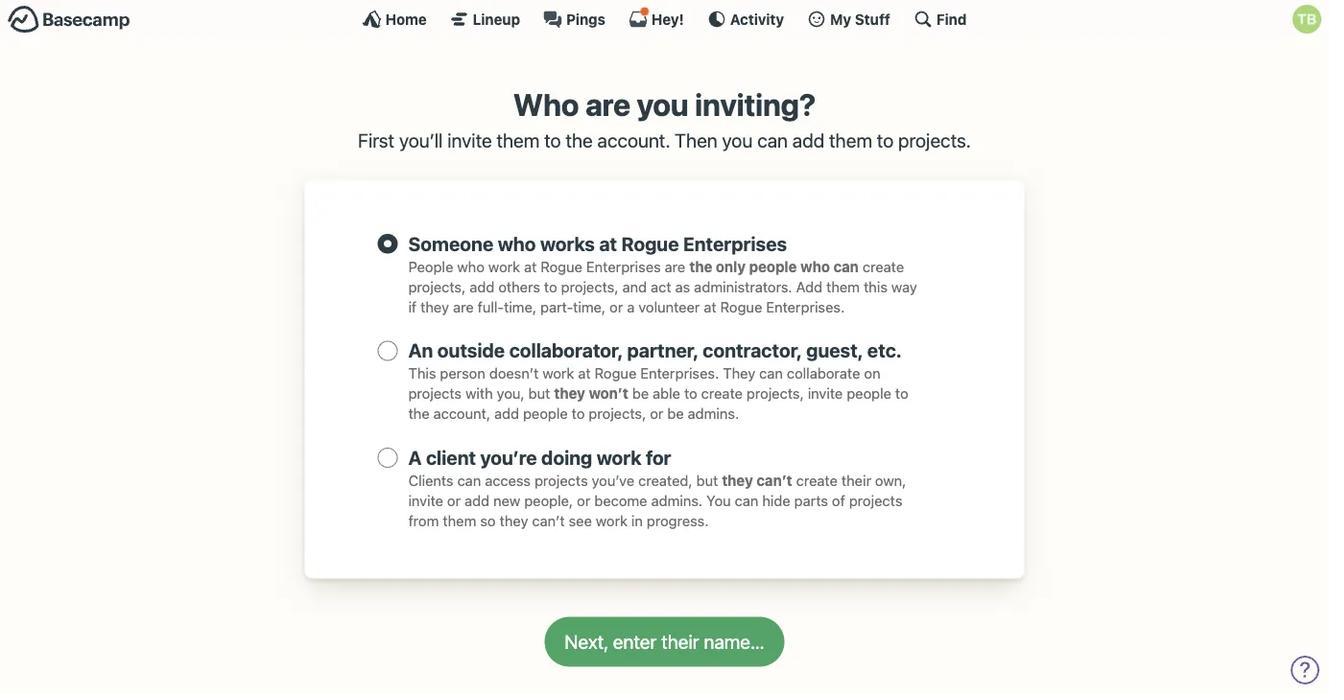 Task type: vqa. For each thing, say whether or not it's contained in the screenshot.
jared davis image
no



Task type: locate. For each thing, give the bounding box(es) containing it.
0 horizontal spatial the
[[408, 406, 430, 422]]

2 vertical spatial people
[[523, 406, 568, 422]]

0 vertical spatial are
[[585, 86, 630, 123]]

next, enter their name… link
[[544, 618, 785, 668]]

0 horizontal spatial can't
[[532, 513, 565, 530]]

invite down collaborate
[[808, 385, 843, 402]]

them left this
[[826, 278, 860, 295]]

hey! button
[[629, 7, 684, 29]]

you down 'inviting?'
[[722, 129, 753, 152]]

but
[[529, 385, 550, 402], [696, 472, 718, 489]]

0 vertical spatial you
[[637, 86, 689, 123]]

as
[[675, 278, 690, 295]]

time, left a
[[573, 298, 606, 315]]

2 vertical spatial the
[[408, 406, 430, 422]]

work up others
[[488, 258, 520, 275]]

be left able
[[632, 385, 649, 402]]

1 horizontal spatial create
[[796, 472, 838, 489]]

1 vertical spatial projects
[[535, 472, 588, 489]]

create down they
[[701, 385, 743, 402]]

0 vertical spatial projects
[[408, 385, 462, 402]]

0 horizontal spatial are
[[453, 298, 474, 315]]

and
[[622, 278, 647, 295]]

this
[[864, 278, 888, 295]]

to down they won't
[[572, 406, 585, 422]]

1 horizontal spatial time,
[[573, 298, 606, 315]]

1 horizontal spatial their
[[842, 472, 871, 489]]

1 horizontal spatial projects
[[535, 472, 588, 489]]

enterprises
[[683, 232, 787, 255], [586, 258, 661, 275]]

1 vertical spatial invite
[[808, 385, 843, 402]]

2 horizontal spatial are
[[665, 258, 686, 275]]

projects,
[[408, 278, 466, 295], [561, 278, 619, 295], [747, 385, 804, 402], [589, 406, 646, 422]]

add up 'so'
[[465, 493, 490, 509]]

0 vertical spatial invite
[[447, 129, 492, 152]]

parts
[[794, 493, 828, 509]]

who up add
[[801, 258, 830, 275]]

0 vertical spatial admins.
[[688, 406, 739, 422]]

be
[[632, 385, 649, 402], [667, 406, 684, 422]]

the down "this"
[[408, 406, 430, 422]]

who up others
[[498, 232, 536, 255]]

partner,
[[627, 339, 699, 362]]

0 horizontal spatial you
[[637, 86, 689, 123]]

tim burton image
[[1293, 5, 1322, 34]]

admins. down they
[[688, 406, 739, 422]]

0 vertical spatial enterprises.
[[766, 298, 845, 315]]

2 vertical spatial create
[[796, 472, 838, 489]]

2 horizontal spatial projects
[[849, 493, 903, 509]]

2 horizontal spatial create
[[863, 258, 904, 275]]

to up part-
[[544, 278, 557, 295]]

so
[[480, 513, 496, 530]]

0 vertical spatial be
[[632, 385, 649, 402]]

their
[[842, 472, 871, 489], [661, 631, 699, 654]]

0 horizontal spatial invite
[[408, 493, 443, 509]]

someone
[[408, 232, 494, 255]]

act
[[651, 278, 671, 295]]

create up parts
[[796, 472, 838, 489]]

can down 'inviting?'
[[757, 129, 788, 152]]

their up of
[[842, 472, 871, 489]]

time,
[[504, 298, 537, 315], [573, 298, 606, 315]]

you
[[637, 86, 689, 123], [722, 129, 753, 152]]

rogue down works
[[541, 258, 583, 275]]

0 horizontal spatial create
[[701, 385, 743, 402]]

0 vertical spatial can't
[[757, 472, 792, 489]]

1 vertical spatial enterprises
[[586, 258, 661, 275]]

their right enter
[[661, 631, 699, 654]]

hey!
[[652, 11, 684, 27]]

the up as
[[689, 258, 712, 275]]

at up they won't
[[578, 365, 591, 382]]

admins. up progress.
[[651, 493, 703, 509]]

be down able
[[667, 406, 684, 422]]

add inside who are you inviting? first you'll invite them to the account. then you can add them to projects.
[[793, 129, 825, 152]]

people who work at rogue enterprises are the only people who can
[[408, 258, 859, 275]]

create for someone who works at rogue enterprises
[[863, 258, 904, 275]]

rogue
[[621, 232, 679, 255], [541, 258, 583, 275], [720, 298, 762, 315], [595, 365, 637, 382]]

1 horizontal spatial who
[[498, 232, 536, 255]]

or
[[610, 298, 623, 315], [650, 406, 664, 422], [447, 493, 461, 509], [577, 493, 591, 509]]

1 horizontal spatial you
[[722, 129, 753, 152]]

admins.
[[688, 406, 739, 422], [651, 493, 703, 509]]

enterprises. up able
[[640, 365, 719, 382]]

2 vertical spatial projects
[[849, 493, 903, 509]]

at down administrators. in the top right of the page
[[704, 298, 717, 315]]

2 horizontal spatial invite
[[808, 385, 843, 402]]

0 vertical spatial enterprises
[[683, 232, 787, 255]]

them down who
[[497, 129, 540, 152]]

or left a
[[610, 298, 623, 315]]

are
[[585, 86, 630, 123], [665, 258, 686, 275], [453, 298, 474, 315]]

people up administrators. in the top right of the page
[[749, 258, 797, 275]]

1 horizontal spatial can't
[[757, 472, 792, 489]]

can down contractor,
[[759, 365, 783, 382]]

projects, down they
[[747, 385, 804, 402]]

0 horizontal spatial time,
[[504, 298, 537, 315]]

to
[[544, 129, 561, 152], [877, 129, 894, 152], [544, 278, 557, 295], [684, 385, 698, 402], [895, 385, 909, 402], [572, 406, 585, 422]]

can down client
[[457, 472, 481, 489]]

projects down own,
[[849, 493, 903, 509]]

work down collaborator,
[[543, 365, 574, 382]]

2 vertical spatial invite
[[408, 493, 443, 509]]

1 horizontal spatial enterprises
[[683, 232, 787, 255]]

to inside create projects, add others to projects, and act as administrators. add them this way if they are full-time, part-time, or a volunteer at rogue enterprises.
[[544, 278, 557, 295]]

can't up hide
[[757, 472, 792, 489]]

way
[[892, 278, 917, 295]]

projects down doing
[[535, 472, 588, 489]]

outside
[[437, 339, 505, 362]]

clients can access projects you've created, but they can't
[[408, 472, 792, 489]]

people down the on
[[847, 385, 892, 402]]

invite up the "from" at the bottom
[[408, 493, 443, 509]]

1 horizontal spatial invite
[[447, 129, 492, 152]]

invite inside who are you inviting? first you'll invite them to the account. then you can add them to projects.
[[447, 129, 492, 152]]

projects
[[408, 385, 462, 402], [535, 472, 588, 489], [849, 493, 903, 509]]

enterprises.
[[766, 298, 845, 315], [640, 365, 719, 382]]

1 horizontal spatial the
[[566, 129, 593, 152]]

the inside be able to create projects, invite people to the account, add people to projects, or be admins.
[[408, 406, 430, 422]]

lineup
[[473, 11, 520, 27]]

1 horizontal spatial be
[[667, 406, 684, 422]]

people down you, in the left bottom of the page
[[523, 406, 568, 422]]

projects down "this"
[[408, 385, 462, 402]]

are up as
[[665, 258, 686, 275]]

at
[[599, 232, 617, 255], [524, 258, 537, 275], [704, 298, 717, 315], [578, 365, 591, 382]]

add inside create their own, invite or add new people, or become admins. you can hide parts of projects from them so they can't see work in progress.
[[465, 493, 490, 509]]

0 vertical spatial but
[[529, 385, 550, 402]]

enterprises up only
[[683, 232, 787, 255]]

1 vertical spatial are
[[665, 258, 686, 275]]

add inside create projects, add others to projects, and act as administrators. add them this way if they are full-time, part-time, or a volunteer at rogue enterprises.
[[470, 278, 495, 295]]

1 vertical spatial people
[[847, 385, 892, 402]]

0 vertical spatial create
[[863, 258, 904, 275]]

them
[[497, 129, 540, 152], [829, 129, 872, 152], [826, 278, 860, 295], [443, 513, 476, 530]]

the down who
[[566, 129, 593, 152]]

you'll
[[399, 129, 443, 152]]

you up account.
[[637, 86, 689, 123]]

this person doesn't work at rogue enterprises. they can collaborate on projects with you, but
[[408, 365, 881, 402]]

they down new
[[500, 513, 528, 530]]

can't
[[757, 472, 792, 489], [532, 513, 565, 530]]

but right you, in the left bottom of the page
[[529, 385, 550, 402]]

who for work
[[457, 258, 485, 275]]

0 horizontal spatial but
[[529, 385, 550, 402]]

rogue down administrators. in the top right of the page
[[720, 298, 762, 315]]

1 vertical spatial the
[[689, 258, 712, 275]]

administrators.
[[694, 278, 792, 295]]

clients
[[408, 472, 454, 489]]

create up this
[[863, 258, 904, 275]]

can right you
[[735, 493, 759, 509]]

doing
[[541, 447, 592, 469]]

1 vertical spatial their
[[661, 631, 699, 654]]

enterprises. down add
[[766, 298, 845, 315]]

can't down 'people,'
[[532, 513, 565, 530]]

they right the if at the top
[[421, 298, 449, 315]]

a client you're doing work for
[[408, 447, 671, 469]]

are up account.
[[585, 86, 630, 123]]

invite inside create their own, invite or add new people, or become admins. you can hide parts of projects from them so they can't see work in progress.
[[408, 493, 443, 509]]

add down 'inviting?'
[[793, 129, 825, 152]]

add
[[793, 129, 825, 152], [470, 278, 495, 295], [494, 406, 519, 422], [465, 493, 490, 509]]

1 vertical spatial you
[[722, 129, 753, 152]]

hide
[[762, 493, 791, 509]]

my stuff
[[830, 11, 891, 27]]

are left the full- on the left top
[[453, 298, 474, 315]]

invite
[[447, 129, 492, 152], [808, 385, 843, 402], [408, 493, 443, 509]]

you're
[[480, 447, 537, 469]]

invite right you'll
[[447, 129, 492, 152]]

1 vertical spatial can't
[[532, 513, 565, 530]]

1 horizontal spatial are
[[585, 86, 630, 123]]

at up people who work at rogue enterprises are the only people who can at the top of page
[[599, 232, 617, 255]]

add up the full- on the left top
[[470, 278, 495, 295]]

account.
[[598, 129, 670, 152]]

0 horizontal spatial enterprises
[[586, 258, 661, 275]]

can
[[757, 129, 788, 152], [834, 258, 859, 275], [759, 365, 783, 382], [457, 472, 481, 489], [735, 493, 759, 509]]

rogue up won't
[[595, 365, 637, 382]]

who
[[498, 232, 536, 255], [457, 258, 485, 275], [801, 258, 830, 275]]

but up you
[[696, 472, 718, 489]]

works
[[540, 232, 595, 255]]

2 horizontal spatial the
[[689, 258, 712, 275]]

or down able
[[650, 406, 664, 422]]

add down you, in the left bottom of the page
[[494, 406, 519, 422]]

0 horizontal spatial who
[[457, 258, 485, 275]]

1 vertical spatial but
[[696, 472, 718, 489]]

can up guest,
[[834, 258, 859, 275]]

create
[[863, 258, 904, 275], [701, 385, 743, 402], [796, 472, 838, 489]]

can't inside create their own, invite or add new people, or become admins. you can hide parts of projects from them so they can't see work in progress.
[[532, 513, 565, 530]]

0 horizontal spatial projects
[[408, 385, 462, 402]]

1 vertical spatial admins.
[[651, 493, 703, 509]]

0 vertical spatial their
[[842, 472, 871, 489]]

client
[[426, 447, 476, 469]]

an
[[408, 339, 433, 362]]

them left 'so'
[[443, 513, 476, 530]]

0 vertical spatial the
[[566, 129, 593, 152]]

people
[[408, 258, 453, 275]]

or up see at the left bottom of page
[[577, 493, 591, 509]]

2 vertical spatial are
[[453, 298, 474, 315]]

in
[[631, 513, 643, 530]]

work down become
[[596, 513, 628, 530]]

rogue up people who work at rogue enterprises are the only people who can at the top of page
[[621, 232, 679, 255]]

1 vertical spatial enterprises.
[[640, 365, 719, 382]]

0 horizontal spatial their
[[661, 631, 699, 654]]

create inside create their own, invite or add new people, or become admins. you can hide parts of projects from them so they can't see work in progress.
[[796, 472, 838, 489]]

they
[[421, 298, 449, 315], [554, 385, 585, 402], [722, 472, 753, 489], [500, 513, 528, 530]]

can inside this person doesn't work at rogue enterprises. they can collaborate on projects with you, but
[[759, 365, 783, 382]]

people,
[[524, 493, 573, 509]]

create their own, invite or add new people, or become admins. you can hide parts of projects from them so they can't see work in progress.
[[408, 472, 906, 530]]

enterprises. inside create projects, add others to projects, and act as administrators. add them this way if they are full-time, part-time, or a volunteer at rogue enterprises.
[[766, 298, 845, 315]]

time, down others
[[504, 298, 537, 315]]

activity link
[[707, 10, 784, 29]]

enterprises up and
[[586, 258, 661, 275]]

home
[[385, 11, 427, 27]]

they
[[723, 365, 756, 382]]

them inside create projects, add others to projects, and act as administrators. add them this way if they are full-time, part-time, or a volunteer at rogue enterprises.
[[826, 278, 860, 295]]

become
[[594, 493, 647, 509]]

pings
[[566, 11, 606, 27]]

0 horizontal spatial people
[[523, 406, 568, 422]]

0 vertical spatial people
[[749, 258, 797, 275]]

1 vertical spatial be
[[667, 406, 684, 422]]

0 horizontal spatial enterprises.
[[640, 365, 719, 382]]

1 horizontal spatial enterprises.
[[766, 298, 845, 315]]

create inside create projects, add others to projects, and act as administrators. add them this way if they are full-time, part-time, or a volunteer at rogue enterprises.
[[863, 258, 904, 275]]

1 vertical spatial create
[[701, 385, 743, 402]]

own,
[[875, 472, 906, 489]]

next, enter their name…
[[565, 631, 765, 654]]

who down "someone"
[[457, 258, 485, 275]]

projects, up part-
[[561, 278, 619, 295]]



Task type: describe. For each thing, give the bounding box(es) containing it.
to left projects.
[[877, 129, 894, 152]]

collaborate
[[787, 365, 860, 382]]

to right able
[[684, 385, 698, 402]]

able
[[653, 385, 681, 402]]

main element
[[0, 0, 1329, 37]]

projects inside this person doesn't work at rogue enterprises. they can collaborate on projects with you, but
[[408, 385, 462, 402]]

enter
[[613, 631, 657, 654]]

volunteer
[[639, 298, 700, 315]]

of
[[832, 493, 845, 509]]

them inside create their own, invite or add new people, or become admins. you can hide parts of projects from them so they can't see work in progress.
[[443, 513, 476, 530]]

2 horizontal spatial who
[[801, 258, 830, 275]]

on
[[864, 365, 881, 382]]

activity
[[730, 11, 784, 27]]

create inside be able to create projects, invite people to the account, add people to projects, or be admins.
[[701, 385, 743, 402]]

admins. inside be able to create projects, invite people to the account, add people to projects, or be admins.
[[688, 406, 739, 422]]

inviting?
[[695, 86, 816, 123]]

you,
[[497, 385, 525, 402]]

you've
[[592, 472, 635, 489]]

if
[[408, 298, 417, 315]]

who for works
[[498, 232, 536, 255]]

find button
[[914, 10, 967, 29]]

projects, down won't
[[589, 406, 646, 422]]

my stuff button
[[807, 10, 891, 29]]

who are you inviting? first you'll invite them to the account. then you can add them to projects.
[[358, 86, 971, 152]]

a
[[408, 447, 422, 469]]

but inside this person doesn't work at rogue enterprises. they can collaborate on projects with you, but
[[529, 385, 550, 402]]

can inside create their own, invite or add new people, or become admins. you can hide parts of projects from them so they can't see work in progress.
[[735, 493, 759, 509]]

my
[[830, 11, 851, 27]]

they won't
[[554, 385, 628, 402]]

then
[[675, 129, 718, 152]]

rogue inside create projects, add others to projects, and act as administrators. add them this way if they are full-time, part-time, or a volunteer at rogue enterprises.
[[720, 298, 762, 315]]

who
[[513, 86, 579, 123]]

at up others
[[524, 258, 537, 275]]

with
[[466, 385, 493, 402]]

person
[[440, 365, 485, 382]]

etc.
[[867, 339, 902, 362]]

stuff
[[855, 11, 891, 27]]

admins. inside create their own, invite or add new people, or become admins. you can hide parts of projects from them so they can't see work in progress.
[[651, 493, 703, 509]]

rogue inside this person doesn't work at rogue enterprises. they can collaborate on projects with you, but
[[595, 365, 637, 382]]

2 horizontal spatial people
[[847, 385, 892, 402]]

guest,
[[806, 339, 863, 362]]

this
[[408, 365, 436, 382]]

next,
[[565, 631, 609, 654]]

projects inside create their own, invite or add new people, or become admins. you can hide parts of projects from them so they can't see work in progress.
[[849, 493, 903, 509]]

an outside collaborator, partner, contractor, guest, etc.
[[408, 339, 902, 362]]

new
[[493, 493, 520, 509]]

1 horizontal spatial but
[[696, 472, 718, 489]]

or inside be able to create projects, invite people to the account, add people to projects, or be admins.
[[650, 406, 664, 422]]

enterprises for work
[[586, 258, 661, 275]]

or down clients
[[447, 493, 461, 509]]

are inside who are you inviting? first you'll invite them to the account. then you can add them to projects.
[[585, 86, 630, 123]]

someone who works at rogue enterprises
[[408, 232, 787, 255]]

projects, down people
[[408, 278, 466, 295]]

access
[[485, 472, 531, 489]]

create projects, add others to projects, and act as administrators. add them this way if they are full-time, part-time, or a volunteer at rogue enterprises.
[[408, 258, 917, 315]]

add
[[796, 278, 823, 295]]

pings button
[[543, 10, 606, 29]]

to down the etc.
[[895, 385, 909, 402]]

are inside create projects, add others to projects, and act as administrators. add them this way if they are full-time, part-time, or a volunteer at rogue enterprises.
[[453, 298, 474, 315]]

switch accounts image
[[8, 5, 131, 35]]

add inside be able to create projects, invite people to the account, add people to projects, or be admins.
[[494, 406, 519, 422]]

they up you
[[722, 472, 753, 489]]

part-
[[540, 298, 573, 315]]

work up you've
[[597, 447, 642, 469]]

enterprises. inside this person doesn't work at rogue enterprises. they can collaborate on projects with you, but
[[640, 365, 719, 382]]

they inside create their own, invite or add new people, or become admins. you can hide parts of projects from them so they can't see work in progress.
[[500, 513, 528, 530]]

collaborator,
[[509, 339, 623, 362]]

home link
[[362, 10, 427, 29]]

the inside who are you inviting? first you'll invite them to the account. then you can add them to projects.
[[566, 129, 593, 152]]

account,
[[433, 406, 491, 422]]

at inside create projects, add others to projects, and act as administrators. add them this way if they are full-time, part-time, or a volunteer at rogue enterprises.
[[704, 298, 717, 315]]

from
[[408, 513, 439, 530]]

work inside create their own, invite or add new people, or become admins. you can hide parts of projects from them so they can't see work in progress.
[[596, 513, 628, 530]]

they left won't
[[554, 385, 585, 402]]

you
[[707, 493, 731, 509]]

enterprises for works
[[683, 232, 787, 255]]

their inside create their own, invite or add new people, or become admins. you can hide parts of projects from them so they can't see work in progress.
[[842, 472, 871, 489]]

name…
[[704, 631, 765, 654]]

1 horizontal spatial people
[[749, 258, 797, 275]]

to down who
[[544, 129, 561, 152]]

a
[[627, 298, 635, 315]]

lineup link
[[450, 10, 520, 29]]

invite inside be able to create projects, invite people to the account, add people to projects, or be admins.
[[808, 385, 843, 402]]

1 time, from the left
[[504, 298, 537, 315]]

full-
[[478, 298, 504, 315]]

can inside who are you inviting? first you'll invite them to the account. then you can add them to projects.
[[757, 129, 788, 152]]

see
[[569, 513, 592, 530]]

work inside this person doesn't work at rogue enterprises. they can collaborate on projects with you, but
[[543, 365, 574, 382]]

contractor,
[[703, 339, 802, 362]]

create for a client you're doing work for
[[796, 472, 838, 489]]

created,
[[638, 472, 693, 489]]

first
[[358, 129, 395, 152]]

or inside create projects, add others to projects, and act as administrators. add them this way if they are full-time, part-time, or a volunteer at rogue enterprises.
[[610, 298, 623, 315]]

2 time, from the left
[[573, 298, 606, 315]]

be able to create projects, invite people to the account, add people to projects, or be admins.
[[408, 385, 909, 422]]

find
[[937, 11, 967, 27]]

projects.
[[898, 129, 971, 152]]

doesn't
[[489, 365, 539, 382]]

for
[[646, 447, 671, 469]]

0 horizontal spatial be
[[632, 385, 649, 402]]

them left projects.
[[829, 129, 872, 152]]

at inside this person doesn't work at rogue enterprises. they can collaborate on projects with you, but
[[578, 365, 591, 382]]

only
[[716, 258, 746, 275]]

won't
[[589, 385, 628, 402]]

they inside create projects, add others to projects, and act as administrators. add them this way if they are full-time, part-time, or a volunteer at rogue enterprises.
[[421, 298, 449, 315]]

progress.
[[647, 513, 709, 530]]

others
[[498, 278, 540, 295]]



